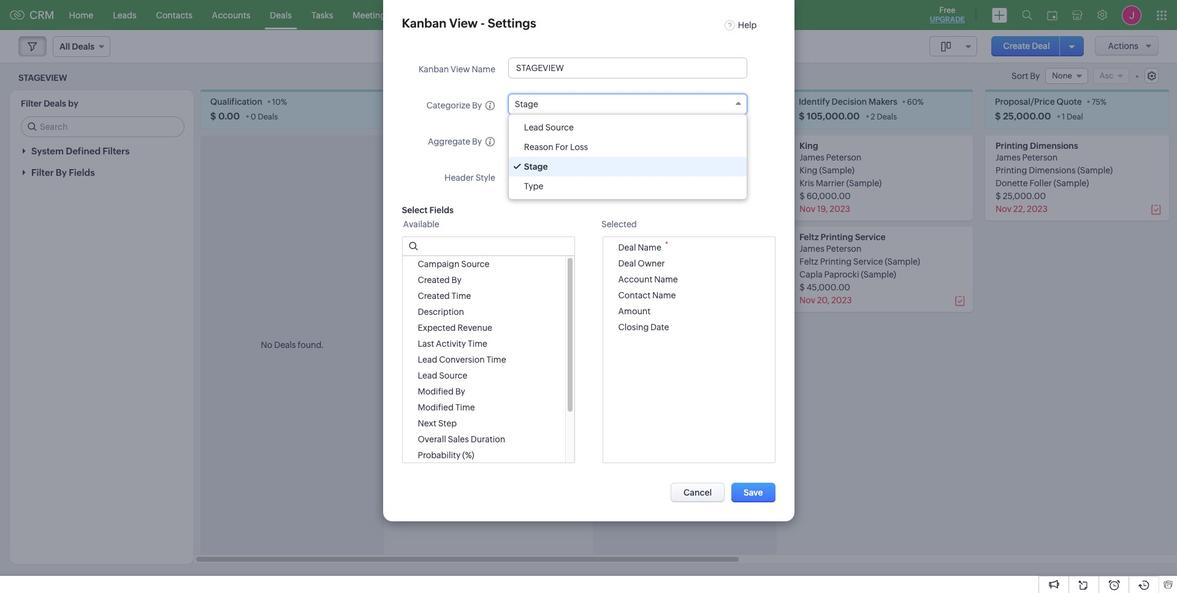 Task type: describe. For each thing, give the bounding box(es) containing it.
(sample) down truhlar and truhlar (sample) link
[[458, 179, 494, 188]]

analysis
[[434, 97, 467, 107]]

and for truhlar and truhlar attys
[[438, 141, 455, 151]]

(sample) down attys
[[485, 166, 520, 176]]

time up step
[[456, 403, 475, 413]]

crm
[[29, 9, 54, 21]]

1 vertical spatial lead
[[418, 355, 438, 365]]

1 modified from the top
[[418, 387, 454, 397]]

18,
[[425, 387, 436, 397]]

$ 25,000.00
[[996, 111, 1052, 122]]

tasks
[[312, 10, 333, 20]]

meetings link
[[343, 0, 400, 30]]

upgrade
[[930, 15, 965, 24]]

by for sort by
[[1031, 71, 1041, 81]]

truhlar and truhlar (sample) link
[[407, 166, 520, 176]]

40
[[683, 98, 693, 107]]

darakjy
[[450, 361, 479, 371]]

campaign
[[418, 259, 460, 269]]

17, inside chemel james peterson chemel (sample) james venere (sample) $ 70,000.00 nov 17, 2023
[[425, 296, 434, 306]]

foller
[[1030, 179, 1052, 188]]

no deals found.
[[261, 341, 324, 350]]

owner
[[638, 259, 665, 268]]

campaigns link
[[490, 0, 555, 30]]

$ inside chemel james peterson chemel (sample) james venere (sample) $ 70,000.00 nov 17, 2023
[[407, 283, 413, 293]]

source for campaign
[[461, 259, 490, 269]]

(sample) right foller
[[1054, 179, 1090, 188]]

$ inside chanay james peterson chanay (sample) josephine darakjy (sample) $ 55,000.00 nov 18, 2023
[[407, 374, 413, 384]]

truhlar and truhlar attys
[[407, 141, 508, 151]]

view for -
[[449, 16, 478, 30]]

nov up available
[[407, 204, 423, 214]]

found.
[[298, 341, 324, 350]]

contact
[[619, 291, 651, 300]]

selected
[[602, 220, 637, 229]]

Stage field
[[508, 94, 748, 115]]

chanay link
[[407, 324, 438, 334]]

no
[[261, 341, 273, 350]]

free upgrade
[[930, 6, 965, 24]]

(sample) right venere
[[463, 270, 499, 280]]

by for categorize by
[[472, 101, 482, 110]]

2 modified from the top
[[418, 403, 454, 413]]

(sample) right marrier
[[847, 179, 882, 188]]

time down the revenue
[[468, 339, 488, 349]]

value proposition
[[603, 97, 673, 107]]

nov for chemel james peterson chemel (sample) james venere (sample) $ 70,000.00 nov 17, 2023
[[407, 296, 423, 306]]

75
[[1092, 98, 1101, 107]]

printing
[[996, 141, 1029, 151]]

james for benton james peterson benton (sample) john butt (sample)
[[407, 427, 432, 437]]

header style
[[445, 173, 496, 183]]

tasks link
[[302, 0, 343, 30]]

meetings
[[353, 10, 390, 20]]

peterson for benton james peterson benton (sample) john butt (sample)
[[434, 427, 469, 437]]

2 chemel from the top
[[407, 257, 438, 267]]

$ 45,000.00 nov 20, 2023
[[800, 283, 852, 306]]

truhlar and truhlar attys link
[[407, 141, 508, 151]]

john
[[407, 453, 426, 463]]

nov inside $ 45,000.00 nov 20, 2023
[[800, 296, 816, 306]]

19,
[[818, 204, 828, 214]]

style
[[476, 173, 496, 183]]

(sample) up the josephine darakjy (sample) "link"
[[439, 349, 475, 358]]

josephine darakjy (sample) link
[[407, 361, 516, 371]]

60,000.00
[[807, 192, 851, 201]]

quote
[[1057, 97, 1082, 107]]

(sample) up (%) on the left bottom of the page
[[438, 440, 473, 450]]

$ 105,000.00
[[799, 111, 860, 122]]

aggregate
[[428, 137, 471, 147]]

% for $ 0.00
[[693, 98, 700, 107]]

crm link
[[10, 9, 54, 21]]

deals down proposition
[[650, 112, 671, 122]]

james venere (sample) link
[[407, 270, 499, 280]]

1
[[1062, 112, 1066, 122]]

deal right 1
[[1067, 112, 1084, 122]]

chanay (sample) link
[[407, 349, 475, 358]]

Search text field
[[21, 117, 184, 137]]

view for name
[[451, 64, 470, 74]]

name right contact
[[653, 291, 676, 300]]

deals right the 2
[[877, 112, 897, 122]]

2 0 from the left
[[643, 112, 649, 122]]

1 chanay from the top
[[407, 324, 438, 334]]

75 %
[[1092, 98, 1107, 107]]

calendar image
[[1048, 10, 1058, 20]]

save button
[[732, 483, 776, 503]]

by down chemel (sample) link
[[452, 275, 462, 285]]

1 created from the top
[[418, 275, 450, 285]]

chemel james peterson chemel (sample) james venere (sample) $ 70,000.00 nov 17, 2023
[[407, 233, 499, 306]]

4 deals
[[480, 112, 507, 122]]

20
[[477, 98, 487, 107]]

60
[[908, 98, 918, 107]]

2 deals
[[871, 112, 897, 122]]

categorize by
[[427, 101, 482, 110]]

(sample) right darakjy
[[481, 361, 516, 371]]

aggregate by
[[428, 137, 482, 147]]

$ 420,000.00
[[407, 111, 470, 122]]

2023 for chemel james peterson chemel (sample) james venere (sample) $ 70,000.00 nov 17, 2023
[[436, 296, 457, 306]]

name inside deal name *
[[638, 243, 662, 253]]

source for lead
[[546, 123, 574, 132]]

2 vertical spatial lead
[[418, 371, 438, 381]]

select
[[402, 205, 428, 215]]

deal owner account name contact name amount closing date
[[619, 259, 678, 332]]

1 0 from the left
[[251, 112, 256, 122]]

create
[[1004, 41, 1031, 51]]

1 deal
[[1062, 112, 1084, 122]]

2 chanay from the top
[[407, 349, 438, 358]]

john butt (sample) link
[[407, 453, 482, 463]]

2
[[871, 112, 876, 122]]

overall
[[418, 435, 446, 445]]

for
[[556, 142, 569, 152]]

2 king from the top
[[800, 166, 818, 176]]

duration
[[471, 435, 506, 445]]

nov for king james peterson king (sample) kris marrier (sample) $ 60,000.00 nov 19, 2023
[[800, 204, 816, 214]]

available
[[403, 220, 440, 229]]

makers
[[869, 97, 898, 107]]

value
[[603, 97, 625, 107]]

james for chemel james peterson chemel (sample) james venere (sample) $ 70,000.00 nov 17, 2023
[[407, 244, 432, 254]]

25,000.00
[[1003, 111, 1052, 122]]

2023 for chanay james peterson chanay (sample) josephine darakjy (sample) $ 55,000.00 nov 18, 2023
[[438, 387, 458, 397]]

filter deals by
[[21, 99, 78, 109]]

4
[[480, 112, 485, 122]]

fields
[[430, 205, 454, 215]]

revenue
[[458, 323, 493, 333]]

2 vertical spatial source
[[439, 371, 468, 381]]

sage wieser (sample) link
[[407, 179, 494, 188]]

deals right no
[[274, 341, 296, 350]]

conversion
[[439, 355, 485, 365]]



Task type: locate. For each thing, give the bounding box(es) containing it.
benton up john
[[407, 440, 436, 450]]

source up james venere (sample) link
[[461, 259, 490, 269]]

peterson for chemel james peterson chemel (sample) james venere (sample) $ 70,000.00 nov 17, 2023
[[434, 244, 469, 254]]

1 vertical spatial benton
[[407, 440, 436, 450]]

butt
[[428, 453, 445, 463]]

1 horizontal spatial 0.00
[[611, 111, 632, 122]]

king up the king (sample) link
[[800, 141, 819, 151]]

chanay up last on the bottom of page
[[407, 324, 438, 334]]

0 horizontal spatial $ 0.00
[[210, 111, 240, 122]]

created down campaign
[[418, 275, 450, 285]]

view up 'analysis'
[[451, 64, 470, 74]]

modified
[[418, 387, 454, 397], [418, 403, 454, 413]]

2023 down 60,000.00
[[830, 204, 851, 214]]

lead source option
[[509, 118, 747, 137]]

printing dimensions james peterson
[[996, 141, 1079, 163]]

2 0.00 from the left
[[611, 111, 632, 122]]

0 vertical spatial modified
[[418, 387, 454, 397]]

0
[[251, 112, 256, 122], [643, 112, 649, 122]]

by right sort
[[1031, 71, 1041, 81]]

peterson down printing dimensions link
[[1023, 153, 1058, 163]]

none text field inside left panel element
[[403, 237, 574, 256]]

calls
[[410, 10, 429, 20]]

1 vertical spatial created
[[418, 291, 450, 301]]

2 17, from the top
[[425, 296, 434, 306]]

chemel down available
[[407, 233, 439, 242]]

deal inside button
[[1032, 41, 1051, 51]]

reports
[[449, 10, 480, 20]]

peterson inside chemel james peterson chemel (sample) james venere (sample) $ 70,000.00 nov 17, 2023
[[434, 244, 469, 254]]

by
[[1031, 71, 1041, 81], [472, 101, 482, 110], [472, 137, 482, 147], [452, 275, 462, 285], [456, 387, 466, 397]]

deal down selected
[[619, 243, 636, 253]]

name up owner
[[638, 243, 662, 253]]

$ inside king james peterson king (sample) kris marrier (sample) $ 60,000.00 nov 19, 2023
[[800, 192, 805, 201]]

contacts
[[156, 10, 193, 20]]

stage inside stage option
[[524, 162, 548, 172]]

deal up account
[[619, 259, 636, 268]]

peterson up benton (sample) link
[[434, 427, 469, 437]]

2023 for king james peterson king (sample) kris marrier (sample) $ 60,000.00 nov 19, 2023
[[830, 204, 851, 214]]

stage option
[[509, 157, 747, 177]]

0 vertical spatial chanay
[[407, 324, 438, 334]]

0 vertical spatial king
[[800, 141, 819, 151]]

james down printing on the right
[[996, 153, 1021, 163]]

search image
[[1023, 10, 1033, 20]]

accounts link
[[202, 0, 260, 30]]

0 vertical spatial lead
[[524, 123, 544, 132]]

1 0 deals from the left
[[251, 112, 278, 122]]

(sample) down sales
[[447, 453, 482, 463]]

king link
[[800, 141, 819, 151]]

17, up available
[[425, 204, 434, 214]]

james inside chanay james peterson chanay (sample) josephine darakjy (sample) $ 55,000.00 nov 18, 2023
[[407, 336, 432, 346]]

accounts
[[212, 10, 250, 20]]

chemel link
[[407, 233, 439, 242]]

deal right create
[[1032, 41, 1051, 51]]

reason
[[524, 142, 554, 152]]

deal inside deal owner account name contact name amount closing date
[[619, 259, 636, 268]]

and inside truhlar and truhlar (sample) sage wieser (sample)
[[437, 166, 453, 176]]

1 17, from the top
[[425, 204, 434, 214]]

categorize
[[427, 101, 471, 110]]

2 created from the top
[[418, 291, 450, 301]]

james
[[800, 153, 825, 163], [996, 153, 1021, 163], [407, 244, 432, 254], [407, 270, 432, 280], [407, 336, 432, 346], [407, 427, 432, 437]]

nov
[[407, 204, 423, 214], [800, 204, 816, 214], [407, 296, 423, 306], [800, 296, 816, 306], [407, 387, 423, 397]]

truhlar
[[407, 141, 436, 151], [456, 141, 485, 151], [407, 166, 435, 176], [455, 166, 483, 176]]

0 vertical spatial created
[[418, 275, 450, 285]]

5 % from the left
[[1101, 98, 1107, 107]]

2 $ 0.00 from the left
[[603, 111, 632, 122]]

deals link
[[260, 0, 302, 30]]

type
[[524, 182, 544, 191]]

benton up "overall" on the bottom of page
[[407, 415, 437, 425]]

0 vertical spatial stage
[[515, 99, 538, 109]]

king up kris at the right top of page
[[800, 166, 818, 176]]

and down 420,000.00
[[438, 141, 455, 151]]

chanay up josephine
[[407, 349, 438, 358]]

james down chanay link
[[407, 336, 432, 346]]

1 vertical spatial view
[[451, 64, 470, 74]]

20 %
[[477, 98, 493, 107]]

55,000.00
[[414, 374, 458, 384]]

1 vertical spatial stage
[[524, 162, 548, 172]]

leads
[[113, 10, 137, 20]]

deals left the tasks
[[270, 10, 292, 20]]

0 vertical spatial chemel
[[407, 233, 439, 242]]

deals
[[270, 10, 292, 20], [44, 99, 66, 109], [258, 112, 278, 122], [487, 112, 507, 122], [650, 112, 671, 122], [877, 112, 897, 122], [274, 341, 296, 350]]

create menu image
[[992, 8, 1008, 22]]

17,
[[425, 204, 434, 214], [425, 296, 434, 306]]

probability
[[418, 451, 461, 461]]

lead up 18,
[[418, 371, 438, 381]]

benton
[[407, 415, 437, 425], [407, 440, 436, 450]]

nov left 18,
[[407, 387, 423, 397]]

type option
[[509, 177, 747, 196]]

nov inside chanay james peterson chanay (sample) josephine darakjy (sample) $ 55,000.00 nov 18, 2023
[[407, 387, 423, 397]]

right panel element
[[603, 237, 776, 464]]

nov down 70,000.00
[[407, 296, 423, 306]]

nov inside king james peterson king (sample) kris marrier (sample) $ 60,000.00 nov 19, 2023
[[800, 204, 816, 214]]

% for $ 420,000.00
[[487, 98, 493, 107]]

chemel down "chemel" link at the top
[[407, 257, 438, 267]]

closing
[[619, 322, 649, 332]]

james down "chemel" link at the top
[[407, 244, 432, 254]]

1 $ 0.00 from the left
[[210, 111, 240, 122]]

source up for
[[546, 123, 574, 132]]

lead up reason
[[524, 123, 544, 132]]

(sample) up james venere (sample) link
[[440, 257, 476, 267]]

Kanban View Name text field
[[509, 58, 747, 78]]

deals right 4
[[487, 112, 507, 122]]

loss
[[570, 142, 588, 152]]

1 vertical spatial and
[[437, 166, 453, 176]]

0.00
[[218, 111, 240, 122], [611, 111, 632, 122]]

save
[[744, 488, 763, 498]]

deals down 10
[[258, 112, 278, 122]]

james inside benton james peterson benton (sample) john butt (sample)
[[407, 427, 432, 437]]

last
[[418, 339, 434, 349]]

3 % from the left
[[693, 98, 700, 107]]

and for truhlar and truhlar (sample) sage wieser (sample)
[[437, 166, 453, 176]]

1 vertical spatial king
[[800, 166, 818, 176]]

% for $ 25,000.00
[[1101, 98, 1107, 107]]

dimensions
[[1031, 141, 1079, 151]]

source inside option
[[546, 123, 574, 132]]

0 deals down proposition
[[643, 112, 671, 122]]

james down benton link
[[407, 427, 432, 437]]

0 deals down 10
[[251, 112, 278, 122]]

nov 17, 2023
[[407, 204, 457, 214]]

stage inside stage field
[[515, 99, 538, 109]]

peterson up the king (sample) link
[[827, 153, 862, 163]]

None text field
[[403, 237, 574, 256]]

2023 down the wieser
[[436, 204, 457, 214]]

stage up type at the top left of page
[[524, 162, 548, 172]]

time down james venere (sample) link
[[452, 291, 471, 301]]

peterson for king james peterson king (sample) kris marrier (sample) $ 60,000.00 nov 19, 2023
[[827, 153, 862, 163]]

james inside king james peterson king (sample) kris marrier (sample) $ 60,000.00 nov 19, 2023
[[800, 153, 825, 163]]

james down king link at the right top of the page
[[800, 153, 825, 163]]

2 % from the left
[[487, 98, 493, 107]]

king
[[800, 141, 819, 151], [800, 166, 818, 176]]

1 vertical spatial chemel
[[407, 257, 438, 267]]

lead inside option
[[524, 123, 544, 132]]

attys
[[487, 141, 508, 151]]

created
[[418, 275, 450, 285], [418, 291, 450, 301]]

description
[[418, 307, 464, 317]]

nov left 19,
[[800, 204, 816, 214]]

kanban left the "reports"
[[402, 16, 447, 30]]

70,000.00
[[414, 283, 458, 293]]

nov for chanay james peterson chanay (sample) josephine darakjy (sample) $ 55,000.00 nov 18, 2023
[[407, 387, 423, 397]]

1 vertical spatial kanban
[[419, 64, 449, 74]]

by up 4
[[472, 101, 482, 110]]

venere
[[434, 270, 461, 280]]

lead source
[[524, 123, 574, 132]]

list box containing lead source
[[509, 115, 747, 199]]

list box
[[509, 115, 747, 199]]

james for chanay james peterson chanay (sample) josephine darakjy (sample) $ 55,000.00 nov 18, 2023
[[407, 336, 432, 346]]

help
[[738, 20, 757, 30]]

$ inside $ 45,000.00 nov 20, 2023
[[800, 283, 805, 293]]

2023 up description at the left of page
[[436, 296, 457, 306]]

peterson up chemel (sample) link
[[434, 244, 469, 254]]

reason for loss option
[[509, 137, 747, 157]]

time
[[452, 291, 471, 301], [468, 339, 488, 349], [487, 355, 506, 365], [456, 403, 475, 413]]

1 vertical spatial modified
[[418, 403, 454, 413]]

proposition
[[627, 97, 673, 107]]

(sample) up kris marrier (sample) link
[[820, 166, 855, 176]]

420,000.00
[[415, 111, 470, 122]]

2023 inside chanay james peterson chanay (sample) josephine darakjy (sample) $ 55,000.00 nov 18, 2023
[[438, 387, 458, 397]]

peterson inside benton james peterson benton (sample) john butt (sample)
[[434, 427, 469, 437]]

peterson inside king james peterson king (sample) kris marrier (sample) $ 60,000.00 nov 19, 2023
[[827, 153, 862, 163]]

reports link
[[439, 0, 490, 30]]

sales
[[448, 435, 469, 445]]

2 0 deals from the left
[[643, 112, 671, 122]]

modified down 55,000.00
[[418, 387, 454, 397]]

by left attys
[[472, 137, 482, 147]]

kanban view - settings
[[402, 16, 537, 30]]

60 %
[[908, 98, 924, 107]]

amount
[[619, 306, 651, 316]]

2023 inside chemel james peterson chemel (sample) james venere (sample) $ 70,000.00 nov 17, 2023
[[436, 296, 457, 306]]

actions
[[1109, 41, 1139, 51]]

1 % from the left
[[281, 98, 287, 107]]

2 benton from the top
[[407, 440, 436, 450]]

kanban up needs analysis
[[419, 64, 449, 74]]

2023 right 20,
[[832, 296, 852, 306]]

0 vertical spatial and
[[438, 141, 455, 151]]

0 vertical spatial benton
[[407, 415, 437, 425]]

-
[[481, 16, 485, 30]]

and
[[438, 141, 455, 151], [437, 166, 453, 176]]

name down owner
[[655, 275, 678, 284]]

2023 down 55,000.00
[[438, 387, 458, 397]]

nov left 20,
[[800, 296, 816, 306]]

search element
[[1015, 0, 1040, 30]]

20,
[[818, 296, 830, 306]]

create menu element
[[985, 0, 1015, 30]]

donette foller (sample) link
[[996, 179, 1090, 188]]

peterson inside printing dimensions james peterson
[[1023, 153, 1058, 163]]

james for king james peterson king (sample) kris marrier (sample) $ 60,000.00 nov 19, 2023
[[800, 153, 825, 163]]

nov inside chemel james peterson chemel (sample) james venere (sample) $ 70,000.00 nov 17, 2023
[[407, 296, 423, 306]]

by for aggregate by
[[472, 137, 482, 147]]

17, down 70,000.00
[[425, 296, 434, 306]]

0 vertical spatial source
[[546, 123, 574, 132]]

(%)
[[463, 451, 475, 461]]

benton (sample) link
[[407, 440, 473, 450]]

select fields
[[402, 205, 454, 215]]

created up description at the left of page
[[418, 291, 450, 301]]

0 vertical spatial view
[[449, 16, 478, 30]]

and up the wieser
[[437, 166, 453, 176]]

1 vertical spatial source
[[461, 259, 490, 269]]

create deal button
[[992, 36, 1063, 56]]

0 vertical spatial kanban
[[402, 16, 447, 30]]

% for $ 105,000.00
[[918, 98, 924, 107]]

step
[[438, 419, 457, 429]]

date
[[651, 322, 669, 332]]

benton james peterson benton (sample) john butt (sample)
[[407, 415, 482, 463]]

peterson up chanay (sample) link
[[434, 336, 469, 346]]

1 vertical spatial 17,
[[425, 296, 434, 306]]

kanban
[[402, 16, 447, 30], [419, 64, 449, 74]]

create deal
[[1004, 41, 1051, 51]]

%
[[281, 98, 287, 107], [487, 98, 493, 107], [693, 98, 700, 107], [918, 98, 924, 107], [1101, 98, 1107, 107]]

2023 inside king james peterson king (sample) kris marrier (sample) $ 60,000.00 nov 19, 2023
[[830, 204, 851, 214]]

james up 70,000.00
[[407, 270, 432, 280]]

next
[[418, 419, 437, 429]]

peterson inside chanay james peterson chanay (sample) josephine darakjy (sample) $ 55,000.00 nov 18, 2023
[[434, 336, 469, 346]]

0 horizontal spatial 0 deals
[[251, 112, 278, 122]]

name up 20 %
[[472, 64, 496, 74]]

peterson for chanay james peterson chanay (sample) josephine darakjy (sample) $ 55,000.00 nov 18, 2023
[[434, 336, 469, 346]]

source down conversion
[[439, 371, 468, 381]]

activity
[[436, 339, 466, 349]]

by down the josephine darakjy (sample) "link"
[[456, 387, 466, 397]]

kanban for kanban view name
[[419, 64, 449, 74]]

deals inside 'link'
[[270, 10, 292, 20]]

deal inside deal name *
[[619, 243, 636, 253]]

0 vertical spatial 17,
[[425, 204, 434, 214]]

1 chemel from the top
[[407, 233, 439, 242]]

marrier
[[816, 179, 845, 188]]

0 horizontal spatial 0
[[251, 112, 256, 122]]

josephine
[[407, 361, 448, 371]]

0 horizontal spatial 0.00
[[218, 111, 240, 122]]

1 benton from the top
[[407, 415, 437, 425]]

2023 inside $ 45,000.00 nov 20, 2023
[[832, 296, 852, 306]]

105,000.00
[[807, 111, 860, 122]]

1 horizontal spatial 0 deals
[[643, 112, 671, 122]]

donette
[[996, 179, 1028, 188]]

sort by
[[1012, 71, 1041, 81]]

1 vertical spatial chanay
[[407, 349, 438, 358]]

time right darakjy
[[487, 355, 506, 365]]

stage up lead source
[[515, 99, 538, 109]]

lead down last on the bottom of page
[[418, 355, 438, 365]]

modified down 18,
[[418, 403, 454, 413]]

1 king from the top
[[800, 141, 819, 151]]

deals left by
[[44, 99, 66, 109]]

view left -
[[449, 16, 478, 30]]

1 0.00 from the left
[[218, 111, 240, 122]]

1 horizontal spatial 0
[[643, 112, 649, 122]]

left panel element
[[402, 237, 575, 464]]

kanban for kanban view - settings
[[402, 16, 447, 30]]

4 % from the left
[[918, 98, 924, 107]]

0 deals
[[251, 112, 278, 122], [643, 112, 671, 122]]

10 %
[[272, 98, 287, 107]]

cancel button
[[671, 483, 725, 503]]

1 horizontal spatial $ 0.00
[[603, 111, 632, 122]]

james inside printing dimensions james peterson
[[996, 153, 1021, 163]]



Task type: vqa. For each thing, say whether or not it's contained in the screenshot.
$ 0.00 to the left
yes



